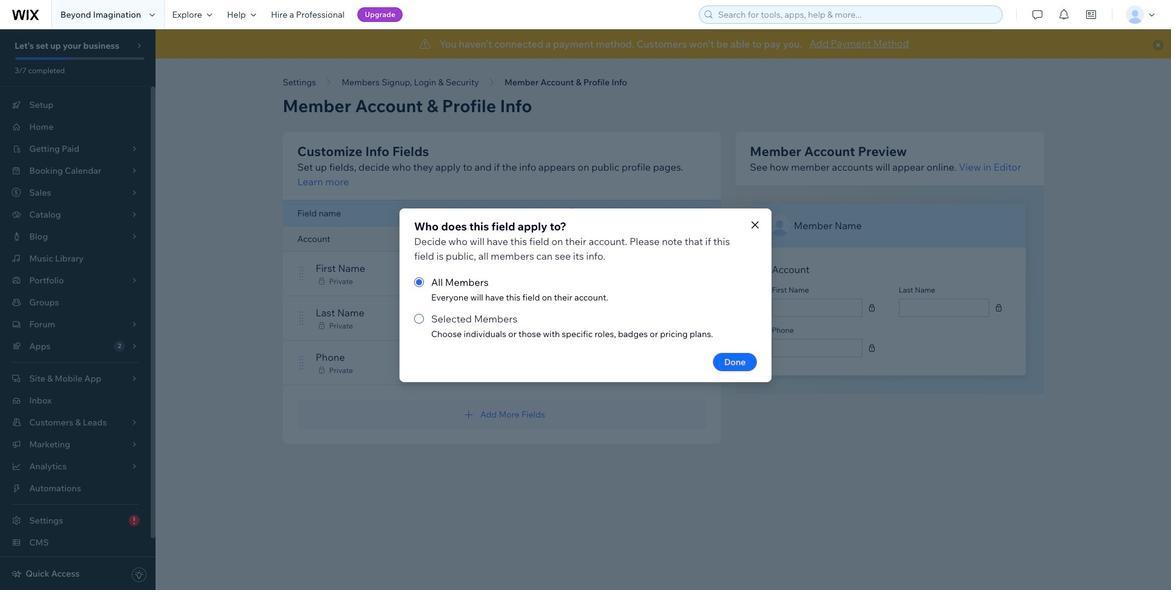 Task type: vqa. For each thing, say whether or not it's contained in the screenshot.
DETAILS
no



Task type: locate. For each thing, give the bounding box(es) containing it.
Search for tools, apps, help & more... field
[[715, 6, 999, 23]]

None text field
[[776, 300, 858, 317], [776, 340, 858, 357], [776, 300, 858, 317], [776, 340, 858, 357]]

alert
[[156, 29, 1171, 59]]

option group
[[414, 275, 757, 341]]

sidebar element
[[0, 29, 156, 591]]

None text field
[[903, 300, 985, 317]]



